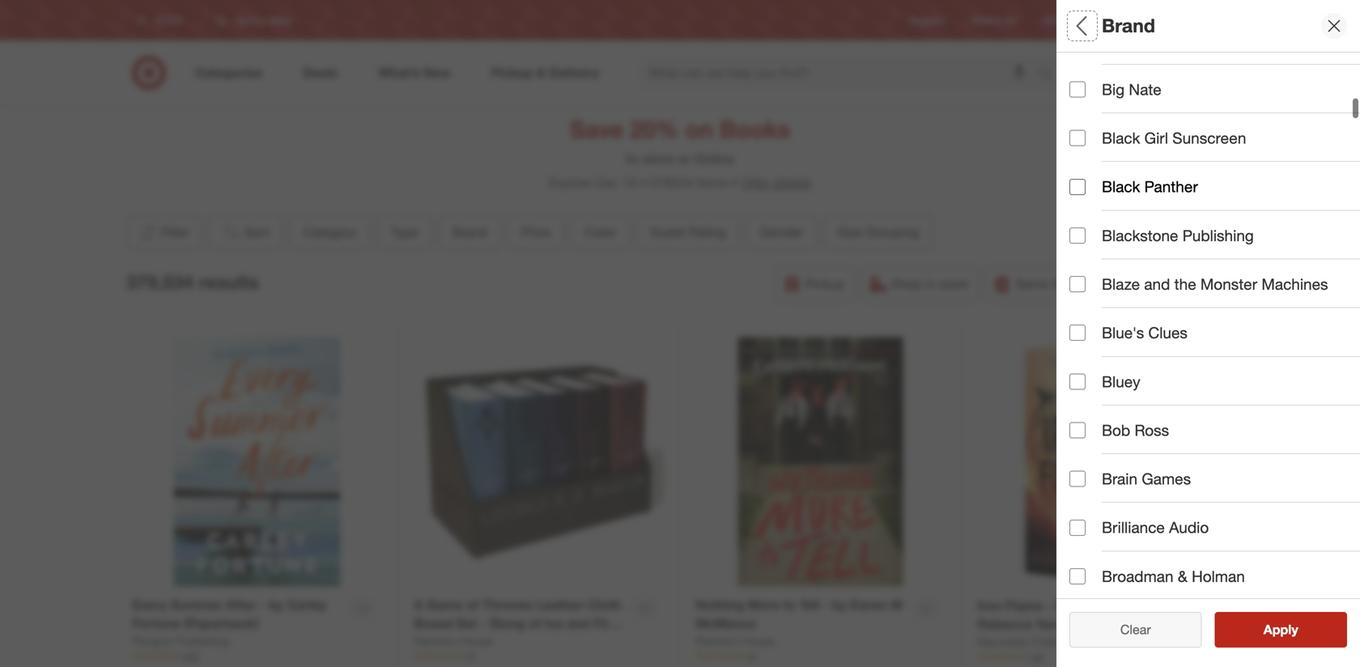 Task type: vqa. For each thing, say whether or not it's contained in the screenshot.


Task type: describe. For each thing, give the bounding box(es) containing it.
yarros
[[1036, 616, 1075, 632]]

0 vertical spatial color button
[[571, 215, 630, 250]]

brand button inside all filters dialog
[[1069, 166, 1360, 223]]

clear for clear all
[[1112, 622, 1143, 638]]

Broadman & Holman checkbox
[[1069, 568, 1086, 584]]

publishing for blackstone publishing
[[1183, 226, 1254, 245]]

macmillan
[[978, 635, 1029, 649]]

gender inside all filters dialog
[[1069, 409, 1123, 428]]

apply
[[1264, 622, 1298, 638]]

material button
[[1069, 506, 1360, 563]]

details
[[773, 175, 811, 190]]

10 link
[[696, 649, 945, 663]]

2 r from the left
[[494, 634, 503, 650]]

a game of thrones leather-cloth boxed set - (song of ice and fire) by  george r r martin (mixed media product)
[[414, 597, 621, 667]]

(hardcover)
[[1079, 616, 1150, 632]]

1 horizontal spatial gender button
[[1069, 393, 1360, 449]]

brilliance
[[1102, 518, 1165, 537]]

by inside 'iron flame - (empyrean) - by rebecca yarros (hardcover)'
[[1138, 598, 1152, 614]]

offer
[[741, 175, 770, 190]]

bob ross
[[1102, 421, 1169, 440]]

shop
[[891, 276, 922, 292]]

0 horizontal spatial guest
[[650, 224, 685, 240]]

guest rating inside all filters dialog
[[1069, 353, 1165, 371]]

ice
[[545, 616, 563, 631]]

blaze
[[1102, 275, 1140, 293]]

black for black girl sunscreen
[[1102, 129, 1140, 147]]

1 vertical spatial of
[[529, 616, 541, 631]]

iron flame - (empyrean) - by rebecca yarros (hardcover) image
[[978, 337, 1228, 587]]

cloth
[[589, 597, 621, 613]]

boxed
[[414, 616, 453, 631]]

carley
[[287, 597, 326, 613]]

(mixed
[[551, 634, 592, 650]]

clear all button
[[1069, 612, 1202, 648]]

1 r from the left
[[481, 634, 490, 650]]

in
[[925, 276, 936, 292]]

every
[[132, 597, 167, 613]]

a game of thrones leather-cloth boxed set - (song of ice and fire) by  george r r martin (mixed media product) link
[[414, 596, 625, 667]]

guest inside all filters dialog
[[1069, 353, 1113, 371]]

random for nothing more to tell - by karen m mcmanus
[[696, 634, 739, 648]]

iron flame - (empyrean) - by rebecca yarros (hardcover)
[[978, 598, 1152, 632]]

big
[[1102, 80, 1125, 99]]

price inside all filters dialog
[[1069, 239, 1107, 258]]

1 vertical spatial category
[[303, 224, 357, 240]]

or
[[678, 151, 691, 167]]

publishers
[[1032, 635, 1085, 649]]

20%
[[630, 115, 679, 144]]

house for mcmanus
[[742, 634, 775, 648]]

panther
[[1144, 177, 1198, 196]]

games
[[1142, 470, 1191, 488]]

store inside 'save 20% on books in-store or online'
[[643, 151, 674, 167]]

registry
[[909, 14, 945, 26]]

after
[[226, 597, 256, 613]]

Black Panther checkbox
[[1069, 179, 1086, 195]]

day
[[1052, 276, 1075, 292]]

0 horizontal spatial brand button
[[439, 215, 501, 250]]

(song
[[490, 616, 525, 631]]

200
[[183, 650, 199, 662]]

Bluey checkbox
[[1069, 374, 1086, 390]]

on
[[685, 115, 713, 144]]

items
[[696, 175, 728, 190]]

circle
[[1137, 14, 1162, 26]]

0 horizontal spatial size grouping button
[[824, 215, 933, 250]]

penguin publishing link
[[132, 633, 229, 649]]

(empyrean)
[[1055, 598, 1125, 614]]

1 vertical spatial guest rating button
[[1069, 336, 1360, 393]]

summer
[[170, 597, 222, 613]]

nothing more to tell - by karen m mcmanus
[[696, 597, 902, 631]]

same day delivery
[[1015, 276, 1125, 292]]

weekly ad link
[[971, 13, 1017, 27]]

1 horizontal spatial type button
[[1069, 109, 1360, 166]]

offer details
[[741, 175, 811, 190]]

big nate
[[1102, 80, 1162, 99]]

brain games
[[1102, 470, 1191, 488]]

size inside all filters dialog
[[1069, 466, 1100, 485]]

online
[[694, 151, 734, 167]]

broadman & holman
[[1102, 567, 1245, 586]]

clues
[[1148, 324, 1188, 342]]

books
[[720, 115, 790, 144]]

broadman
[[1102, 567, 1174, 586]]

registry link
[[909, 13, 945, 27]]

product)
[[455, 653, 509, 667]]

search
[[1031, 66, 1070, 82]]

fortune
[[132, 616, 180, 631]]

- up the yarros on the bottom
[[1047, 598, 1052, 614]]

material
[[1069, 523, 1129, 541]]

a
[[414, 597, 423, 613]]

same day delivery button
[[985, 266, 1135, 302]]

black for black panther
[[1102, 177, 1140, 196]]

0 horizontal spatial gender button
[[746, 215, 817, 250]]

73 link
[[414, 649, 663, 663]]

&
[[1178, 567, 1187, 586]]

a game of thrones leather-cloth boxed set - (song of ice and fire) by  george r r martin (mixed media product) image
[[414, 337, 663, 587]]

filters
[[1097, 14, 1147, 37]]

0 horizontal spatial price
[[521, 224, 551, 240]]

Brilliance Audio checkbox
[[1069, 520, 1086, 536]]

200 link
[[132, 649, 382, 663]]

target circle link
[[1108, 13, 1162, 27]]

1 horizontal spatial color button
[[1069, 279, 1360, 336]]

0 horizontal spatial type
[[391, 224, 418, 240]]

weekly ad
[[971, 14, 1017, 26]]

leather-
[[536, 597, 589, 613]]

sort
[[245, 224, 269, 240]]

rating inside all filters dialog
[[1117, 353, 1165, 371]]

george
[[432, 634, 478, 650]]

tell
[[799, 597, 820, 613]]

sort button
[[208, 215, 283, 250]]

color inside all filters dialog
[[1069, 296, 1109, 315]]

379534
[[650, 175, 693, 190]]

iron
[[978, 598, 1002, 614]]

0 vertical spatial gender
[[760, 224, 803, 240]]

by inside every summer after - by carley fortune (paperback)
[[269, 597, 283, 613]]

results for see results
[[1273, 622, 1315, 638]]

black panther
[[1102, 177, 1198, 196]]

fire)
[[593, 616, 621, 631]]

expires dec 16
[[549, 175, 637, 190]]

blackstone
[[1102, 226, 1178, 245]]

more
[[748, 597, 780, 613]]

search button
[[1031, 55, 1070, 94]]

mcmanus
[[696, 616, 756, 631]]

brand inside dialog
[[1102, 14, 1155, 37]]

0 vertical spatial guest rating button
[[636, 215, 740, 250]]



Task type: locate. For each thing, give the bounding box(es) containing it.
store inside button
[[939, 276, 968, 292]]

1 random from the left
[[414, 634, 457, 648]]

see results button
[[1215, 612, 1347, 648]]

1 vertical spatial size grouping
[[1069, 466, 1172, 485]]

1 horizontal spatial of
[[529, 616, 541, 631]]

0 horizontal spatial rating
[[689, 224, 726, 240]]

clear button
[[1069, 612, 1202, 648]]

blue's clues
[[1102, 324, 1188, 342]]

by inside a game of thrones leather-cloth boxed set - (song of ice and fire) by  george r r martin (mixed media product)
[[414, 634, 429, 650]]

0 vertical spatial size grouping button
[[824, 215, 933, 250]]

clear inside all filters dialog
[[1112, 622, 1143, 638]]

random house link for -
[[414, 633, 493, 649]]

1 vertical spatial publishing
[[177, 634, 229, 648]]

girl
[[1144, 129, 1168, 147]]

1 vertical spatial size
[[1069, 466, 1100, 485]]

size grouping button up shop
[[824, 215, 933, 250]]

379,534 results
[[126, 271, 259, 294]]

0 vertical spatial grouping
[[865, 224, 919, 240]]

random for a game of thrones leather-cloth boxed set - (song of ice and fire) by  george r r martin (mixed media product)
[[414, 634, 457, 648]]

Bob Ross checkbox
[[1069, 422, 1086, 438]]

0 horizontal spatial random
[[414, 634, 457, 648]]

offer details button
[[728, 173, 811, 192]]

0 vertical spatial guest
[[650, 224, 685, 240]]

delivery
[[1078, 276, 1125, 292]]

target circle
[[1108, 14, 1162, 26]]

1 vertical spatial type
[[391, 224, 418, 240]]

audio
[[1169, 518, 1209, 537]]

0 horizontal spatial r
[[481, 634, 490, 650]]

size grouping inside all filters dialog
[[1069, 466, 1172, 485]]

black
[[1102, 129, 1140, 147], [1102, 177, 1140, 196]]

1 vertical spatial color button
[[1069, 279, 1360, 336]]

0 vertical spatial brand
[[1102, 14, 1155, 37]]

black right black panther checkbox
[[1102, 177, 1140, 196]]

ross
[[1135, 421, 1169, 440]]

1 random house from the left
[[414, 634, 493, 648]]

by inside nothing more to tell - by karen m mcmanus
[[832, 597, 847, 613]]

color down the dec
[[585, 224, 616, 240]]

rating
[[689, 224, 726, 240], [1117, 353, 1165, 371]]

grouping up shop
[[865, 224, 919, 240]]

1 horizontal spatial random
[[696, 634, 739, 648]]

random house for mcmanus
[[696, 634, 775, 648]]

1 vertical spatial gender
[[1069, 409, 1123, 428]]

- inside every summer after - by carley fortune (paperback)
[[260, 597, 265, 613]]

0 horizontal spatial guest rating button
[[636, 215, 740, 250]]

save
[[570, 115, 624, 144]]

0 vertical spatial gender button
[[746, 215, 817, 250]]

machines
[[1262, 275, 1328, 293]]

1 vertical spatial brand
[[1069, 183, 1114, 201]]

146
[[1028, 651, 1044, 663]]

1 horizontal spatial size grouping button
[[1069, 449, 1360, 506]]

results inside the see results "button"
[[1273, 622, 1315, 638]]

1 horizontal spatial house
[[742, 634, 775, 648]]

0 vertical spatial black
[[1102, 129, 1140, 147]]

weekly
[[971, 14, 1002, 26]]

2 random house from the left
[[696, 634, 775, 648]]

1 vertical spatial store
[[939, 276, 968, 292]]

random down "mcmanus"
[[696, 634, 739, 648]]

0 horizontal spatial publishing
[[177, 634, 229, 648]]

and inside dialog
[[1144, 275, 1170, 293]]

by up all
[[1138, 598, 1152, 614]]

- right the tell
[[823, 597, 828, 613]]

0 horizontal spatial size
[[837, 224, 862, 240]]

nothing
[[696, 597, 744, 613]]

house for -
[[460, 634, 493, 648]]

price up blaze and the monster machines checkbox
[[1069, 239, 1107, 258]]

1 vertical spatial results
[[1273, 622, 1315, 638]]

color down blaze and the monster machines checkbox
[[1069, 296, 1109, 315]]

0 vertical spatial store
[[643, 151, 674, 167]]

and left the the
[[1144, 275, 1170, 293]]

0 horizontal spatial color button
[[571, 215, 630, 250]]

price button
[[508, 215, 565, 250], [1069, 223, 1360, 279]]

color
[[585, 224, 616, 240], [1069, 296, 1109, 315]]

apply button
[[1215, 612, 1347, 648]]

gender button
[[746, 215, 817, 250], [1069, 393, 1360, 449]]

0 vertical spatial size grouping
[[837, 224, 919, 240]]

monster
[[1201, 275, 1257, 293]]

nothing more to tell - by karen m mcmanus image
[[696, 337, 945, 587]]

Blue's Clues checkbox
[[1069, 325, 1086, 341]]

random down boxed
[[414, 634, 457, 648]]

1 horizontal spatial guest rating button
[[1069, 336, 1360, 393]]

0 vertical spatial results
[[199, 271, 259, 294]]

1 vertical spatial size grouping button
[[1069, 449, 1360, 506]]

by
[[269, 597, 283, 613], [832, 597, 847, 613], [1138, 598, 1152, 614], [414, 634, 429, 650]]

1 horizontal spatial category
[[1069, 69, 1137, 88]]

gender button down offer details
[[746, 215, 817, 250]]

0 vertical spatial color
[[585, 224, 616, 240]]

redcard link
[[1043, 13, 1082, 27]]

1 horizontal spatial grouping
[[1104, 466, 1172, 485]]

and up (mixed
[[567, 616, 590, 631]]

and inside a game of thrones leather-cloth boxed set - (song of ice and fire) by  george r r martin (mixed media product)
[[567, 616, 590, 631]]

146 link
[[978, 650, 1228, 664]]

1 horizontal spatial guest rating
[[1069, 353, 1165, 371]]

results for 379,534 results
[[199, 271, 259, 294]]

redcard
[[1043, 14, 1082, 26]]

Big Nate checkbox
[[1069, 81, 1086, 98]]

0 horizontal spatial category button
[[290, 215, 371, 250]]

0 horizontal spatial of
[[467, 597, 479, 613]]

category button up sunscreen
[[1069, 53, 1360, 109]]

guest down 379534 on the top of page
[[650, 224, 685, 240]]

guest rating
[[650, 224, 726, 240], [1069, 353, 1165, 371]]

0 vertical spatial size
[[837, 224, 862, 240]]

random house link for mcmanus
[[696, 633, 775, 649]]

1 horizontal spatial and
[[1144, 275, 1170, 293]]

type inside all filters dialog
[[1069, 126, 1104, 145]]

nate
[[1129, 80, 1162, 99]]

price
[[521, 224, 551, 240], [1069, 239, 1107, 258]]

0 horizontal spatial type button
[[377, 215, 432, 250]]

category button right sort
[[290, 215, 371, 250]]

random
[[414, 634, 457, 648], [696, 634, 739, 648]]

to
[[783, 597, 796, 613]]

random house link
[[414, 633, 493, 649], [696, 633, 775, 649]]

2 vertical spatial brand
[[452, 224, 487, 240]]

all filters dialog
[[1057, 0, 1360, 667]]

0 horizontal spatial house
[[460, 634, 493, 648]]

0 horizontal spatial random house
[[414, 634, 493, 648]]

brand button
[[1069, 166, 1360, 223], [439, 215, 501, 250]]

0 horizontal spatial color
[[585, 224, 616, 240]]

media
[[414, 653, 452, 667]]

size grouping
[[837, 224, 919, 240], [1069, 466, 1172, 485]]

results down sort button
[[199, 271, 259, 294]]

- right after
[[260, 597, 265, 613]]

0 horizontal spatial store
[[643, 151, 674, 167]]

category inside all filters dialog
[[1069, 69, 1137, 88]]

- up clear all
[[1129, 598, 1134, 614]]

price button inside all filters dialog
[[1069, 223, 1360, 279]]

random house link down "mcmanus"
[[696, 633, 775, 649]]

house up "73"
[[460, 634, 493, 648]]

1 horizontal spatial random house
[[696, 634, 775, 648]]

store left the or
[[643, 151, 674, 167]]

category button inside all filters dialog
[[1069, 53, 1360, 109]]

0 vertical spatial guest rating
[[650, 224, 726, 240]]

gender
[[760, 224, 803, 240], [1069, 409, 1123, 428]]

10
[[746, 650, 757, 662]]

0 horizontal spatial gender
[[760, 224, 803, 240]]

guest
[[650, 224, 685, 240], [1069, 353, 1113, 371]]

random house for -
[[414, 634, 493, 648]]

0 vertical spatial type
[[1069, 126, 1104, 145]]

- inside a game of thrones leather-cloth boxed set - (song of ice and fire) by  george r r martin (mixed media product)
[[481, 616, 486, 631]]

of left 'ice'
[[529, 616, 541, 631]]

1 clear from the left
[[1112, 622, 1143, 638]]

1 vertical spatial black
[[1102, 177, 1140, 196]]

grouping inside all filters dialog
[[1104, 466, 1172, 485]]

0 horizontal spatial guest rating
[[650, 224, 726, 240]]

0 horizontal spatial random house link
[[414, 633, 493, 649]]

grouping down bob ross
[[1104, 466, 1172, 485]]

1 horizontal spatial color
[[1069, 296, 1109, 315]]

1 horizontal spatial publishing
[[1183, 226, 1254, 245]]

brand dialog
[[1057, 0, 1360, 667]]

shop in store button
[[861, 266, 979, 302]]

shipping
[[1172, 276, 1223, 292]]

random house down set
[[414, 634, 493, 648]]

1 vertical spatial color
[[1069, 296, 1109, 315]]

sunscreen
[[1173, 129, 1246, 147]]

1 horizontal spatial type
[[1069, 126, 1104, 145]]

clear inside brand dialog
[[1120, 622, 1151, 638]]

0 horizontal spatial results
[[199, 271, 259, 294]]

flame
[[1005, 598, 1043, 614]]

game
[[427, 597, 463, 613]]

rating up 'bluey'
[[1117, 353, 1165, 371]]

every summer after - by carley fortune (paperback)
[[132, 597, 326, 631]]

shop in store
[[891, 276, 968, 292]]

1 horizontal spatial rating
[[1117, 353, 1165, 371]]

macmillan publishers
[[978, 635, 1085, 649]]

store right in
[[939, 276, 968, 292]]

type button
[[1069, 109, 1360, 166], [377, 215, 432, 250]]

nothing more to tell - by karen m mcmanus link
[[696, 596, 907, 633]]

publishing up '200'
[[177, 634, 229, 648]]

1 horizontal spatial random house link
[[696, 633, 775, 649]]

size left brain
[[1069, 466, 1100, 485]]

r up product) at the bottom left of the page
[[481, 634, 490, 650]]

clear all
[[1112, 622, 1159, 638]]

black left 'girl'
[[1102, 129, 1140, 147]]

1 vertical spatial and
[[567, 616, 590, 631]]

guest up the bluey checkbox on the bottom of the page
[[1069, 353, 1113, 371]]

guest rating button down 379534 items
[[636, 215, 740, 250]]

1 horizontal spatial category button
[[1069, 53, 1360, 109]]

Blackstone Publishing checkbox
[[1069, 227, 1086, 244]]

the
[[1174, 275, 1196, 293]]

1 horizontal spatial price button
[[1069, 223, 1360, 279]]

size grouping button up audio
[[1069, 449, 1360, 506]]

Brain Games checkbox
[[1069, 471, 1086, 487]]

random house down "mcmanus"
[[696, 634, 775, 648]]

2 house from the left
[[742, 634, 775, 648]]

2 random from the left
[[696, 634, 739, 648]]

publishing for penguin publishing
[[177, 634, 229, 648]]

1 horizontal spatial size
[[1069, 466, 1100, 485]]

thrones
[[482, 597, 533, 613]]

0 horizontal spatial price button
[[508, 215, 565, 250]]

1 vertical spatial gender button
[[1069, 393, 1360, 449]]

1 horizontal spatial results
[[1273, 622, 1315, 638]]

1 vertical spatial guest
[[1069, 353, 1113, 371]]

all
[[1146, 622, 1159, 638]]

size up pickup
[[837, 224, 862, 240]]

see
[[1247, 622, 1270, 638]]

brain
[[1102, 470, 1138, 488]]

size grouping button
[[824, 215, 933, 250], [1069, 449, 1360, 506]]

1 horizontal spatial size grouping
[[1069, 466, 1172, 485]]

2 black from the top
[[1102, 177, 1140, 196]]

bob
[[1102, 421, 1130, 440]]

filter button
[[126, 215, 202, 250]]

brand inside all filters dialog
[[1069, 183, 1114, 201]]

- inside nothing more to tell - by karen m mcmanus
[[823, 597, 828, 613]]

1 horizontal spatial r
[[494, 634, 503, 650]]

1 black from the top
[[1102, 129, 1140, 147]]

clear for clear
[[1120, 622, 1151, 638]]

random house
[[414, 634, 493, 648], [696, 634, 775, 648]]

size grouping down the bob at the bottom right of page
[[1069, 466, 1172, 485]]

every summer after - by carley fortune (paperback) image
[[132, 337, 382, 587]]

brilliance audio
[[1102, 518, 1209, 537]]

0 vertical spatial publishing
[[1183, 226, 1254, 245]]

0 vertical spatial of
[[467, 597, 479, 613]]

by up media
[[414, 634, 429, 650]]

0 horizontal spatial grouping
[[865, 224, 919, 240]]

0 vertical spatial type button
[[1069, 109, 1360, 166]]

random house link down set
[[414, 633, 493, 649]]

0 vertical spatial category
[[1069, 69, 1137, 88]]

black girl sunscreen
[[1102, 129, 1246, 147]]

2 clear from the left
[[1120, 622, 1151, 638]]

shipping button
[[1142, 266, 1234, 302]]

dec
[[595, 175, 619, 190]]

karen
[[850, 597, 887, 613]]

all filters
[[1069, 14, 1147, 37]]

every summer after - by carley fortune (paperback) link
[[132, 596, 344, 633]]

grouping
[[865, 224, 919, 240], [1104, 466, 1172, 485]]

rating down the items
[[689, 224, 726, 240]]

Black Girl Sunscreen checkbox
[[1069, 130, 1086, 146]]

1 horizontal spatial price
[[1069, 239, 1107, 258]]

publishing inside brand dialog
[[1183, 226, 1254, 245]]

r
[[481, 634, 490, 650], [494, 634, 503, 650]]

results right see
[[1273, 622, 1315, 638]]

gender down the bluey checkbox on the bottom of the page
[[1069, 409, 1123, 428]]

see results
[[1247, 622, 1315, 638]]

price down the expires
[[521, 224, 551, 240]]

by left carley at the bottom left of the page
[[269, 597, 283, 613]]

1 horizontal spatial guest
[[1069, 353, 1113, 371]]

Blaze and the Monster Machines checkbox
[[1069, 276, 1086, 292]]

publishing up blaze and the monster machines
[[1183, 226, 1254, 245]]

1 vertical spatial guest rating
[[1069, 353, 1165, 371]]

1 random house link from the left
[[414, 633, 493, 649]]

guest rating button down blaze and the monster machines
[[1069, 336, 1360, 393]]

ad
[[1005, 14, 1017, 26]]

store
[[643, 151, 674, 167], [939, 276, 968, 292]]

gender button up games
[[1069, 393, 1360, 449]]

house up 10
[[742, 634, 775, 648]]

1 vertical spatial grouping
[[1104, 466, 1172, 485]]

0 vertical spatial and
[[1144, 275, 1170, 293]]

1 horizontal spatial gender
[[1069, 409, 1123, 428]]

1 vertical spatial rating
[[1117, 353, 1165, 371]]

clear
[[1112, 622, 1143, 638], [1120, 622, 1151, 638]]

What can we help you find? suggestions appear below search field
[[639, 55, 1042, 91]]

gender down offer details
[[760, 224, 803, 240]]

0 horizontal spatial and
[[567, 616, 590, 631]]

category
[[1069, 69, 1137, 88], [303, 224, 357, 240]]

1 house from the left
[[460, 634, 493, 648]]

0 vertical spatial rating
[[689, 224, 726, 240]]

16
[[622, 175, 637, 190]]

and
[[1144, 275, 1170, 293], [567, 616, 590, 631]]

1 horizontal spatial brand button
[[1069, 166, 1360, 223]]

2 random house link from the left
[[696, 633, 775, 649]]

1 vertical spatial type button
[[377, 215, 432, 250]]

penguin
[[132, 634, 174, 648]]

0 horizontal spatial category
[[303, 224, 357, 240]]

guest rating down 379534 items
[[650, 224, 726, 240]]

size grouping up shop
[[837, 224, 919, 240]]

all
[[1069, 14, 1092, 37]]

- right set
[[481, 616, 486, 631]]

r down '(song'
[[494, 634, 503, 650]]

blaze and the monster machines
[[1102, 275, 1328, 293]]

1 vertical spatial category button
[[290, 215, 371, 250]]

of up set
[[467, 597, 479, 613]]

by left the karen
[[832, 597, 847, 613]]

guest rating up 'bluey'
[[1069, 353, 1165, 371]]

results
[[199, 271, 259, 294], [1273, 622, 1315, 638]]



